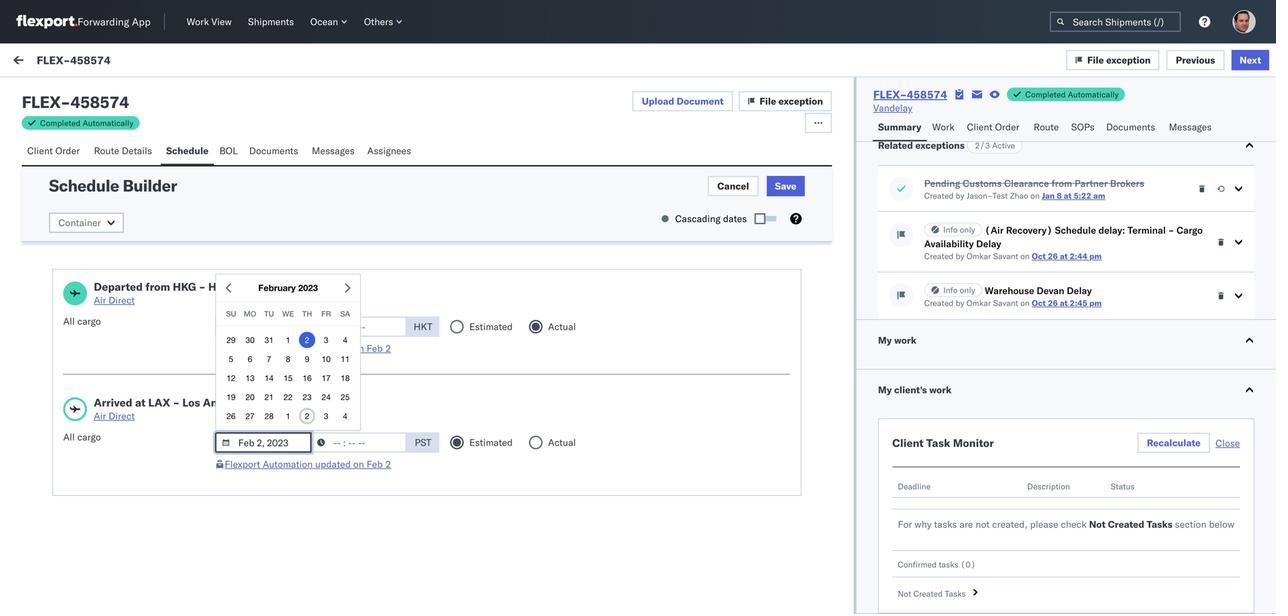 Task type: locate. For each thing, give the bounding box(es) containing it.
1 vertical spatial 8
[[286, 354, 290, 364]]

1 for 28
[[286, 411, 290, 421]]

26 down "(air recovery) schedule delay: terminal - cargo availability delay"
[[1048, 251, 1058, 261]]

1:27
[[288, 147, 309, 159]]

0 horizontal spatial hong
[[208, 280, 236, 294]]

MMM D, YYYY text field
[[215, 433, 312, 453]]

direct inside departed from hkg - hong kong - hong kong air direct
[[109, 294, 135, 306]]

all
[[63, 315, 75, 327], [63, 431, 75, 443]]

sops
[[1071, 121, 1095, 133]]

1 horizontal spatial file exception
[[1087, 54, 1151, 66]]

at left lax
[[135, 396, 146, 409]]

1 info from the top
[[943, 225, 958, 235]]

order down flex - 458574
[[55, 145, 80, 157]]

by for (air
[[956, 251, 964, 261]]

1 feb from the top
[[367, 342, 383, 354]]

not down confirmed in the right bottom of the page
[[898, 589, 911, 599]]

air down arrived on the bottom of page
[[94, 410, 106, 422]]

flexport automation updated on feb 2 for ca
[[225, 458, 391, 470]]

order
[[995, 121, 1020, 133], [55, 145, 80, 157]]

1 vertical spatial 1 button
[[280, 408, 296, 424]]

documents button left the pm
[[244, 139, 306, 165]]

1 4 button from the top
[[337, 332, 353, 348]]

1 (0) from the left
[[63, 86, 80, 98]]

4 for 28
[[343, 411, 347, 421]]

completed
[[1025, 89, 1066, 100], [40, 118, 81, 128]]

at left 2:45 in the right of the page
[[1060, 298, 1068, 308]]

2 4 button from the top
[[337, 408, 353, 424]]

flexport. image
[[16, 15, 77, 29]]

1 vertical spatial flexport automation updated on feb 2
[[225, 458, 391, 470]]

pm right 2:45 in the right of the page
[[1090, 298, 1102, 308]]

0 vertical spatial pm
[[1090, 251, 1102, 261]]

flex-458574
[[37, 53, 111, 67], [873, 88, 947, 101]]

tasks left (
[[939, 560, 959, 570]]

vandelay for test
[[901, 219, 940, 231]]

458574 up 'message'
[[70, 92, 129, 112]]

18
[[341, 373, 350, 383]]

air down the departed
[[94, 294, 106, 306]]

0 horizontal spatial file exception
[[760, 95, 823, 107]]

2 estimated from the top
[[469, 437, 513, 448]]

3 button up "10" button
[[318, 332, 334, 348]]

direct
[[109, 294, 135, 306], [109, 410, 135, 422]]

feb
[[367, 342, 383, 354], [367, 458, 383, 470]]

1 x from the top
[[119, 149, 123, 157]]

2 vertical spatial schedule
[[1055, 224, 1096, 236]]

1 vertical spatial exception
[[779, 95, 823, 107]]

14 button
[[261, 370, 277, 386]]

1 vertical spatial 4 button
[[337, 408, 353, 424]]

order up active
[[995, 121, 1020, 133]]

my inside button
[[878, 384, 892, 396]]

0 vertical spatial from
[[1052, 177, 1072, 189]]

1 flexport automation updated on feb 2 from the top
[[225, 342, 391, 354]]

1 vertical spatial all
[[63, 431, 75, 443]]

jan
[[1042, 191, 1055, 201]]

1 automation from the top
[[263, 342, 313, 354]]

updated
[[315, 342, 351, 354], [315, 458, 351, 470]]

j left the details
[[116, 149, 119, 157]]

created,
[[992, 518, 1028, 530]]

1 air from the top
[[94, 294, 106, 306]]

vandelay for resolving test
[[901, 158, 940, 170]]

1 updated from the top
[[315, 342, 351, 354]]

0 horizontal spatial schedule
[[49, 175, 119, 196]]

2 resolving from the top
[[111, 232, 150, 244]]

actual for departed from hkg - hong kong - hong kong
[[548, 321, 576, 333]]

(0) right internal
[[127, 86, 145, 98]]

close button
[[1216, 437, 1240, 449]]

1 by from the top
[[956, 191, 964, 201]]

0 horizontal spatial kong
[[238, 280, 265, 294]]

created by omkar savant on oct 26 at 2:44 pm
[[924, 251, 1102, 261]]

21
[[265, 392, 274, 402]]

forwarding
[[77, 15, 129, 28]]

2 button down 23 button
[[299, 408, 315, 424]]

1 vertical spatial my
[[878, 334, 892, 346]]

oct for recovery)
[[1032, 251, 1046, 261]]

1 all from the top
[[63, 315, 75, 327]]

client up related exceptions
[[902, 118, 924, 128]]

22 button
[[280, 389, 296, 405]]

vandelay
[[873, 102, 913, 114], [901, 158, 940, 170], [901, 219, 940, 231]]

2
[[305, 335, 309, 345], [385, 342, 391, 354], [305, 411, 309, 421], [385, 458, 391, 470]]

client order for the rightmost client order "button"
[[967, 121, 1020, 133]]

0 horizontal spatial messages
[[312, 145, 355, 157]]

air inside arrived at lax - los angeles - ca air direct
[[94, 410, 106, 422]]

1 vertical spatial delay
[[1067, 285, 1092, 297]]

created by omkar savant on oct 26 at 2:45 pm
[[924, 298, 1102, 308]]

0 horizontal spatial work
[[39, 52, 74, 71]]

2 info from the top
[[943, 285, 958, 295]]

1 info only from the top
[[943, 225, 975, 235]]

0 vertical spatial work
[[187, 16, 209, 28]]

not right check
[[1089, 518, 1106, 530]]

vandelay link
[[873, 101, 913, 115]]

work
[[187, 16, 209, 28], [132, 56, 154, 68], [932, 121, 955, 133]]

direct down arrived on the bottom of page
[[109, 410, 135, 422]]

8
[[1057, 191, 1062, 201], [286, 354, 290, 364]]

-- : -- -- text field
[[310, 317, 407, 337], [310, 433, 407, 453]]

feb for departed from hkg - hong kong - hong kong
[[367, 342, 383, 354]]

)
[[971, 560, 976, 570]]

arrived
[[94, 396, 132, 409]]

1 vertical spatial flexport automation updated on feb 2 button
[[225, 458, 391, 470]]

cargo down arrived on the bottom of page
[[77, 431, 101, 443]]

0 horizontal spatial (0)
[[63, 86, 80, 98]]

cascading
[[675, 213, 721, 225]]

omkar
[[967, 251, 991, 261], [967, 298, 991, 308]]

schedule up container
[[49, 175, 119, 196]]

1 vertical spatial updated
[[315, 458, 351, 470]]

0 vertical spatial actual
[[548, 321, 576, 333]]

1 actual from the top
[[548, 321, 576, 333]]

1 -- : -- -- text field from the top
[[310, 317, 407, 337]]

-- : -- -- text field for departed from hkg - hong kong - hong kong
[[310, 317, 407, 337]]

1 for 31
[[286, 335, 290, 345]]

hong
[[208, 280, 236, 294], [277, 280, 304, 294]]

0 horizontal spatial from
[[145, 280, 170, 294]]

1 j from the top
[[116, 149, 119, 157]]

2 vertical spatial by
[[956, 298, 964, 308]]

2 button for 31
[[299, 332, 315, 348]]

1 horizontal spatial messages
[[1169, 121, 1212, 133]]

resolving left feature
[[111, 232, 150, 244]]

1 horizontal spatial documents button
[[1101, 115, 1164, 141]]

2 flexport automation updated on feb 2 from the top
[[225, 458, 391, 470]]

j x for feature
[[116, 210, 123, 218]]

my client's work
[[878, 384, 952, 396]]

tasks left are
[[934, 518, 957, 530]]

related
[[878, 139, 913, 151]]

route details button
[[89, 139, 161, 165]]

delay up 2:45 in the right of the page
[[1067, 285, 1092, 297]]

0 vertical spatial documents
[[1106, 121, 1155, 133]]

automation
[[263, 342, 313, 354], [263, 458, 313, 470]]

4 down 25
[[343, 411, 347, 421]]

x down schedule builder
[[119, 210, 123, 218]]

1 vertical spatial savant
[[993, 298, 1018, 308]]

resolving feature test
[[111, 232, 202, 244]]

upload
[[642, 95, 674, 107]]

my inside 'button'
[[878, 334, 892, 346]]

1 1 from the top
[[286, 335, 290, 345]]

on inside pending customs clearance from partner brokers created by jason-test zhao on jan 8 at 5:22 am
[[1030, 191, 1040, 201]]

2 3 from the top
[[324, 411, 328, 421]]

3 button for 28
[[318, 408, 334, 424]]

0 horizontal spatial tasks
[[945, 589, 966, 599]]

my left 'client's'
[[878, 384, 892, 396]]

0 horizontal spatial order
[[55, 145, 80, 157]]

1 vertical spatial info only
[[943, 285, 975, 295]]

work right import
[[132, 56, 154, 68]]

my for "my work" 'button'
[[878, 334, 892, 346]]

test
[[152, 171, 169, 182], [185, 232, 202, 244]]

2 2 button from the top
[[299, 408, 315, 424]]

assignees
[[367, 145, 411, 157]]

27 button
[[242, 408, 258, 424]]

savant down (air
[[993, 251, 1018, 261]]

4 button for 31
[[337, 332, 353, 348]]

work inside 'button'
[[894, 334, 917, 346]]

1 vertical spatial completed
[[40, 118, 81, 128]]

schedule left bol
[[166, 145, 209, 157]]

2 hong from the left
[[277, 280, 304, 294]]

2 air direct link from the top
[[94, 409, 272, 423]]

savant down warehouse
[[993, 298, 1018, 308]]

16 button
[[299, 370, 315, 386]]

route inside route details button
[[94, 145, 119, 157]]

2 omkar from the top
[[967, 298, 991, 308]]

0 vertical spatial order
[[995, 121, 1020, 133]]

1 vertical spatial feb
[[367, 458, 383, 470]]

work inside button
[[932, 121, 955, 133]]

my work up 'client's'
[[878, 334, 917, 346]]

omkar down warehouse
[[967, 298, 991, 308]]

0 vertical spatial flexport automation updated on feb 2
[[225, 342, 391, 354]]

1 vertical spatial from
[[145, 280, 170, 294]]

2 cargo from the top
[[77, 431, 101, 443]]

completed automatically down flex - 458574
[[40, 118, 133, 128]]

0 vertical spatial 8
[[1057, 191, 1062, 201]]

2 by from the top
[[956, 251, 964, 261]]

2 4 from the top
[[343, 411, 347, 421]]

schedule inside schedule button
[[166, 145, 209, 157]]

1 vertical spatial client order
[[27, 145, 80, 157]]

info only for warehouse
[[943, 285, 975, 295]]

2 flex- 458574 from the top
[[668, 219, 731, 231]]

info only up "availability"
[[943, 225, 975, 235]]

2 flexport automation updated on feb 2 button from the top
[[225, 458, 391, 470]]

schedule up the 2:44
[[1055, 224, 1096, 236]]

(0) inside "button"
[[127, 86, 145, 98]]

- up tu
[[268, 280, 274, 294]]

automation for ca
[[263, 458, 313, 470]]

2 feb from the top
[[367, 458, 383, 470]]

(0)
[[63, 86, 80, 98], [127, 86, 145, 98]]

my work up external
[[14, 52, 74, 71]]

2 x from the top
[[119, 210, 123, 218]]

tasks down (
[[945, 589, 966, 599]]

partner
[[1075, 177, 1108, 189]]

2 direct from the top
[[109, 410, 135, 422]]

my work inside 'button'
[[878, 334, 917, 346]]

2 air from the top
[[94, 410, 106, 422]]

0 horizontal spatial 8
[[286, 354, 290, 364]]

-
[[61, 92, 70, 112], [1168, 224, 1174, 236], [199, 280, 206, 294], [268, 280, 274, 294], [173, 396, 180, 409], [247, 396, 254, 409]]

1 vertical spatial automation
[[263, 458, 313, 470]]

0 vertical spatial info only
[[943, 225, 975, 235]]

1 1 button from the top
[[280, 332, 296, 348]]

2 (0) from the left
[[127, 86, 145, 98]]

1 air direct link from the top
[[94, 294, 334, 307]]

0 horizontal spatial documents
[[249, 145, 298, 157]]

from left hkg
[[145, 280, 170, 294]]

8 right "7" button on the bottom left
[[286, 354, 290, 364]]

work right 'client's'
[[929, 384, 952, 396]]

details
[[122, 145, 152, 157]]

1 horizontal spatial file
[[1087, 54, 1104, 66]]

7
[[267, 354, 271, 364]]

work up exceptions
[[932, 121, 955, 133]]

tasks left 'section'
[[1147, 518, 1173, 530]]

1 button for 28
[[280, 408, 296, 424]]

flexport automation updated on feb 2 button for ca
[[225, 458, 391, 470]]

delay down (air
[[976, 238, 1001, 250]]

vandelay up "availability"
[[901, 219, 940, 231]]

only up "availability"
[[960, 225, 975, 235]]

1 flexport automation updated on feb 2 button from the top
[[225, 342, 391, 354]]

only
[[960, 225, 975, 235], [960, 285, 975, 295]]

route inside 'route' button
[[1034, 121, 1059, 133]]

0 vertical spatial savant
[[993, 251, 1018, 261]]

only for warehouse
[[960, 285, 975, 295]]

1 estimated from the top
[[469, 321, 513, 333]]

cargo down the departed
[[77, 315, 101, 327]]

12
[[227, 373, 236, 383]]

19 button
[[223, 389, 239, 405]]

hong up we
[[277, 280, 304, 294]]

nov 14, 2023, 1:27 pm pst
[[222, 147, 344, 159]]

(0) inside button
[[63, 86, 80, 98]]

2023,
[[259, 147, 285, 159]]

1 vertical spatial j
[[116, 210, 119, 218]]

omkar for (air
[[967, 251, 991, 261]]

messages button left assignees
[[306, 139, 362, 165]]

work for work button
[[932, 121, 955, 133]]

automatically down internal
[[83, 118, 133, 128]]

2 resize handle column header from the left
[[645, 113, 661, 257]]

4 button down 25 button
[[337, 408, 353, 424]]

1 horizontal spatial 8
[[1057, 191, 1062, 201]]

0 vertical spatial flex-458574
[[37, 53, 111, 67]]

2 all from the top
[[63, 431, 75, 443]]

resize handle column header
[[62, 113, 78, 257], [645, 113, 661, 257], [878, 113, 895, 257], [1112, 113, 1128, 257], [1252, 113, 1268, 257]]

exception
[[1106, 54, 1151, 66], [779, 95, 823, 107]]

0 horizontal spatial route
[[94, 145, 119, 157]]

2 vertical spatial work
[[929, 384, 952, 396]]

0 horizontal spatial messages button
[[306, 139, 362, 165]]

0 vertical spatial resolving
[[111, 171, 150, 182]]

air direct link for hong
[[94, 294, 334, 307]]

0 vertical spatial 2 button
[[299, 332, 315, 348]]

1 vertical spatial not
[[898, 589, 911, 599]]

1 resolving from the top
[[111, 171, 150, 182]]

summary button
[[873, 115, 927, 141]]

warehouse
[[985, 285, 1034, 297]]

0 vertical spatial exception
[[1106, 54, 1151, 66]]

26 down angeles
[[227, 411, 236, 421]]

by for warehouse
[[956, 298, 964, 308]]

None checkbox
[[22, 218, 35, 232]]

2 all cargo from the top
[[63, 431, 101, 443]]

1 horizontal spatial automatically
[[1068, 89, 1119, 100]]

completed up 'route' button
[[1025, 89, 1066, 100]]

my up "my client's work"
[[878, 334, 892, 346]]

1 hong from the left
[[208, 280, 236, 294]]

vandelay down related exceptions
[[901, 158, 940, 170]]

by inside pending customs clearance from partner brokers created by jason-test zhao on jan 8 at 5:22 am
[[956, 191, 964, 201]]

my work
[[14, 52, 74, 71], [878, 334, 917, 346]]

2 vertical spatial vandelay
[[901, 219, 940, 231]]

1 horizontal spatial client order
[[967, 121, 1020, 133]]

1 vertical spatial tasks
[[945, 589, 966, 599]]

2 1 from the top
[[286, 411, 290, 421]]

0 vertical spatial estimated
[[469, 321, 513, 333]]

flex
[[22, 92, 61, 112]]

month  2023-02 element
[[220, 331, 356, 426]]

completed down flex - 458574
[[40, 118, 81, 128]]

tasks inside not created tasks button
[[945, 589, 966, 599]]

resolving for resolving feature test
[[111, 232, 150, 244]]

2 info only from the top
[[943, 285, 975, 295]]

26 for recovery)
[[1048, 251, 1058, 261]]

1 vertical spatial completed automatically
[[40, 118, 133, 128]]

brokers
[[1110, 177, 1144, 189]]

1 savant from the top
[[993, 251, 1018, 261]]

2 pm from the top
[[1090, 298, 1102, 308]]

2 j x from the top
[[116, 210, 123, 218]]

j x for test
[[116, 149, 123, 157]]

0 horizontal spatial pst
[[328, 147, 344, 159]]

messages right actions
[[1169, 121, 1212, 133]]

info down "availability"
[[943, 285, 958, 295]]

2 3 button from the top
[[318, 408, 334, 424]]

2 actual from the top
[[548, 437, 576, 448]]

23
[[303, 392, 312, 402]]

at
[[1064, 191, 1072, 201], [1060, 251, 1068, 261], [1060, 298, 1068, 308], [135, 396, 146, 409]]

route left "sops"
[[1034, 121, 1059, 133]]

0 vertical spatial air direct link
[[94, 294, 334, 307]]

11
[[341, 354, 350, 364]]

0 vertical spatial 4
[[343, 335, 347, 345]]

messages
[[1169, 121, 1212, 133], [312, 145, 355, 157]]

1 horizontal spatial client order button
[[962, 115, 1028, 141]]

messages button right actions
[[1164, 115, 1219, 141]]

0 vertical spatial client order
[[967, 121, 1020, 133]]

1 direct from the top
[[109, 294, 135, 306]]

1 flex- 458574 from the top
[[668, 158, 731, 170]]

3 for 31
[[324, 335, 328, 345]]

info for warehouse devan delay
[[943, 285, 958, 295]]

vandelay up summary
[[873, 102, 913, 114]]

from up jan 8 at 5:22 am button
[[1052, 177, 1072, 189]]

1 j x from the top
[[116, 149, 123, 157]]

flex- 458574 down cancel button
[[668, 219, 731, 231]]

file down search shipments (/) text box
[[1087, 54, 1104, 66]]

1 vertical spatial actual
[[548, 437, 576, 448]]

created inside pending customs clearance from partner brokers created by jason-test zhao on jan 8 at 5:22 am
[[924, 191, 954, 201]]

active
[[992, 140, 1015, 151]]

only left warehouse
[[960, 285, 975, 295]]

2 oct from the top
[[1032, 298, 1046, 308]]

24
[[322, 392, 331, 402]]

my up external
[[14, 52, 35, 71]]

8 right jan
[[1057, 191, 1062, 201]]

status
[[1111, 481, 1135, 492]]

1 pm from the top
[[1090, 251, 1102, 261]]

1 right 31 button
[[286, 335, 290, 345]]

zhao
[[1010, 191, 1028, 201]]

3 for 28
[[324, 411, 328, 421]]

14,
[[242, 147, 256, 159]]

all cargo for departed
[[63, 315, 101, 327]]

nov
[[222, 147, 239, 159]]

1 horizontal spatial not
[[1089, 518, 1106, 530]]

0 vertical spatial air
[[94, 294, 106, 306]]

2 button for 28
[[299, 408, 315, 424]]

schedule
[[166, 145, 209, 157], [49, 175, 119, 196], [1055, 224, 1096, 236]]

kong
[[238, 280, 265, 294], [307, 280, 334, 294]]

0 vertical spatial automatically
[[1068, 89, 1119, 100]]

Search Shipments (/) text field
[[1050, 12, 1181, 32]]

flexport
[[182, 148, 212, 158], [225, 342, 260, 354], [225, 458, 260, 470]]

1 vertical spatial automatically
[[83, 118, 133, 128]]

info up "availability"
[[943, 225, 958, 235]]

-- : -- -- text field up 11 button
[[310, 317, 407, 337]]

1 vertical spatial 3 button
[[318, 408, 334, 424]]

next button
[[1232, 50, 1269, 70]]

1 cargo from the top
[[77, 315, 101, 327]]

3 button down 24 button
[[318, 408, 334, 424]]

458574 up internal
[[70, 53, 111, 67]]

direct down the departed
[[109, 294, 135, 306]]

2 1 button from the top
[[280, 408, 296, 424]]

all cargo down arrived on the bottom of page
[[63, 431, 101, 443]]

1 omkar from the top
[[967, 251, 991, 261]]

0 vertical spatial schedule
[[166, 145, 209, 157]]

1 vertical spatial 2 button
[[299, 408, 315, 424]]

5 resize handle column header from the left
[[1252, 113, 1268, 257]]

direct inside arrived at lax - los angeles - ca air direct
[[109, 410, 135, 422]]

route for route details
[[94, 145, 119, 157]]

my
[[14, 52, 35, 71], [878, 334, 892, 346], [878, 384, 892, 396]]

j x left jie at left top
[[116, 149, 123, 157]]

0 vertical spatial test
[[152, 171, 169, 182]]

2 only from the top
[[960, 285, 975, 295]]

1 right 28 button
[[286, 411, 290, 421]]

x for feature
[[119, 210, 123, 218]]

m
[[1140, 220, 1147, 230]]

cargo
[[1177, 224, 1203, 236]]

1 vertical spatial 1
[[286, 411, 290, 421]]

3 resize handle column header from the left
[[878, 113, 895, 257]]

1 2 button from the top
[[299, 332, 315, 348]]

all cargo for arrived
[[63, 431, 101, 443]]

resolving down route details button
[[111, 171, 150, 182]]

2 j from the top
[[116, 210, 119, 218]]

x left jie at left top
[[119, 149, 123, 157]]

1 3 from the top
[[324, 335, 328, 345]]

only for (air
[[960, 225, 975, 235]]

1 vertical spatial by
[[956, 251, 964, 261]]

my for my client's work button
[[878, 384, 892, 396]]

6
[[248, 354, 252, 364]]

client task monitor
[[892, 436, 994, 450]]

flexport for kong
[[225, 342, 260, 354]]

26 inside button
[[227, 411, 236, 421]]

- left cargo
[[1168, 224, 1174, 236]]

2 automation from the top
[[263, 458, 313, 470]]

1 vertical spatial vandelay
[[901, 158, 940, 170]]

1 vertical spatial flexport
[[225, 342, 260, 354]]

from inside departed from hkg - hong kong - hong kong air direct
[[145, 280, 170, 294]]

2 -- : -- -- text field from the top
[[310, 433, 407, 453]]

1 vertical spatial estimated
[[469, 437, 513, 448]]

info only down "availability"
[[943, 285, 975, 295]]

1 button up 8 button
[[280, 332, 296, 348]]

0 vertical spatial oct
[[1032, 251, 1046, 261]]

(0) right external
[[63, 86, 80, 98]]

1 all cargo from the top
[[63, 315, 101, 327]]

0 vertical spatial x
[[119, 149, 123, 157]]

not
[[976, 518, 990, 530]]

1 oct from the top
[[1032, 251, 1046, 261]]

1 horizontal spatial schedule
[[166, 145, 209, 157]]

1 4 from the top
[[343, 335, 347, 345]]

None checkbox
[[22, 116, 35, 130], [22, 157, 35, 171], [757, 216, 776, 222], [22, 116, 35, 130], [22, 157, 35, 171], [757, 216, 776, 222]]

0 horizontal spatial delay
[[976, 238, 1001, 250]]

1 vertical spatial work
[[894, 334, 917, 346]]

kong up 'mo'
[[238, 280, 265, 294]]

MMM D, YYYY text field
[[215, 317, 312, 337]]

resize handle column header for actions
[[1252, 113, 1268, 257]]

26 down devan at the top right of page
[[1048, 298, 1058, 308]]

flexport automation updated on feb 2 for hong
[[225, 342, 391, 354]]

mo
[[244, 310, 256, 318]]

documents button right "sops"
[[1101, 115, 1164, 141]]

1 3 button from the top
[[318, 332, 334, 348]]

flex- 458574 for resolving test
[[668, 158, 731, 170]]

2 vertical spatial flexport
[[225, 458, 260, 470]]

1
[[286, 335, 290, 345], [286, 411, 290, 421]]

9 button
[[299, 351, 315, 367]]

hong up 'su'
[[208, 280, 236, 294]]

0 vertical spatial all cargo
[[63, 315, 101, 327]]

1 only from the top
[[960, 225, 975, 235]]

458574 down cancel button
[[696, 219, 731, 231]]

4 resize handle column header from the left
[[1112, 113, 1128, 257]]

import work button
[[101, 56, 154, 68]]

- up 27
[[247, 396, 254, 409]]

document
[[677, 95, 724, 107]]

messages right 1:27
[[312, 145, 355, 157]]

flex- 458574 for test
[[668, 219, 731, 231]]

bol
[[219, 145, 238, 157]]

3 by from the top
[[956, 298, 964, 308]]

work view link
[[181, 13, 237, 31]]

2 savant from the top
[[993, 298, 1018, 308]]

2 updated from the top
[[315, 458, 351, 470]]

cargo for departed
[[77, 315, 101, 327]]

0 vertical spatial 3 button
[[318, 332, 334, 348]]

j x down schedule builder
[[116, 210, 123, 218]]

2 horizontal spatial work
[[932, 121, 955, 133]]



Task type: vqa. For each thing, say whether or not it's contained in the screenshot.


Task type: describe. For each thing, give the bounding box(es) containing it.
container
[[58, 217, 101, 229]]

cancel
[[717, 180, 749, 192]]

air inside departed from hkg - hong kong - hong kong air direct
[[94, 294, 106, 306]]

forwarding app
[[77, 15, 151, 28]]

j for feature
[[116, 210, 119, 218]]

j for test
[[116, 149, 119, 157]]

-- : -- -- text field for arrived at lax - los angeles - ca
[[310, 433, 407, 453]]

from inside pending customs clearance from partner brokers created by jason-test zhao on jan 8 at 5:22 am
[[1052, 177, 1072, 189]]

check
[[1061, 518, 1087, 530]]

16
[[303, 373, 312, 383]]

25
[[341, 392, 350, 402]]

5 button
[[223, 351, 239, 367]]

air direct link for los
[[94, 409, 272, 423]]

5:22
[[1074, 191, 1091, 201]]

sa
[[340, 310, 350, 318]]

actions
[[1135, 118, 1163, 128]]

previous button
[[1166, 50, 1225, 70]]

4 button for 28
[[337, 408, 353, 424]]

2/3 active
[[975, 140, 1015, 151]]

22
[[284, 392, 293, 402]]

at left the 2:44
[[1060, 251, 1068, 261]]

19
[[227, 392, 236, 402]]

- right external
[[61, 92, 70, 112]]

26 button
[[223, 408, 239, 424]]

0 horizontal spatial documents button
[[244, 139, 306, 165]]

1 resize handle column header from the left
[[62, 113, 78, 257]]

- right hkg
[[199, 280, 206, 294]]

feature
[[152, 232, 183, 244]]

flex- up external (0)
[[37, 53, 70, 67]]

client down flex
[[27, 145, 53, 157]]

work inside button
[[929, 384, 952, 396]]

schedule for schedule builder
[[49, 175, 119, 196]]

section
[[1175, 518, 1207, 530]]

not inside button
[[898, 589, 911, 599]]

ca
[[257, 396, 272, 409]]

1 vertical spatial documents
[[249, 145, 298, 157]]

others button
[[359, 13, 408, 31]]

0 horizontal spatial client order button
[[22, 139, 89, 165]]

ocean button
[[305, 13, 353, 31]]

confirmed
[[898, 560, 937, 570]]

internal
[[91, 86, 124, 98]]

0 horizontal spatial automatically
[[83, 118, 133, 128]]

458574 up cancel
[[696, 158, 731, 170]]

external (0)
[[22, 86, 80, 98]]

1 horizontal spatial completed
[[1025, 89, 1066, 100]]

0 vertical spatial file exception
[[1087, 54, 1151, 66]]

1 horizontal spatial flex-458574
[[873, 88, 947, 101]]

external
[[22, 86, 60, 98]]

cancel button
[[708, 176, 759, 196]]

at inside arrived at lax - los angeles - ca air direct
[[135, 396, 146, 409]]

delay inside "(air recovery) schedule delay: terminal - cargo availability delay"
[[976, 238, 1001, 250]]

sops button
[[1066, 115, 1101, 141]]

21 button
[[261, 389, 277, 405]]

0 vertical spatial vandelay
[[873, 102, 913, 114]]

lax
[[148, 396, 170, 409]]

29
[[227, 335, 236, 345]]

0 vertical spatial my
[[14, 52, 35, 71]]

are
[[960, 518, 973, 530]]

1 kong from the left
[[238, 280, 265, 294]]

client's
[[894, 384, 927, 396]]

ocean
[[310, 16, 338, 28]]

client order for the left client order "button"
[[27, 145, 80, 157]]

all for departed
[[63, 315, 75, 327]]

why
[[915, 518, 932, 530]]

updated for arrived at lax - los angeles - ca
[[315, 458, 351, 470]]

messages for left messages "button"
[[312, 145, 355, 157]]

route details
[[94, 145, 152, 157]]

1 button for 31
[[280, 332, 296, 348]]

x for test
[[119, 149, 123, 157]]

schedule for schedule
[[166, 145, 209, 157]]

7 button
[[261, 351, 277, 367]]

fr
[[321, 310, 331, 318]]

container button
[[49, 213, 124, 233]]

not created tasks
[[898, 589, 966, 599]]

resize handle column header for message
[[645, 113, 661, 257]]

savant for (air
[[993, 251, 1018, 261]]

0 vertical spatial pst
[[328, 147, 344, 159]]

route for route
[[1034, 121, 1059, 133]]

work button
[[927, 115, 962, 141]]

at inside pending customs clearance from partner brokers created by jason-test zhao on jan 8 at 5:22 am
[[1064, 191, 1072, 201]]

- left the los
[[173, 396, 180, 409]]

17
[[322, 373, 331, 383]]

0 vertical spatial my work
[[14, 52, 74, 71]]

0 vertical spatial tasks
[[1147, 518, 1173, 530]]

automation for hong
[[263, 342, 313, 354]]

summary
[[878, 121, 921, 133]]

1 horizontal spatial messages button
[[1164, 115, 1219, 141]]

estimated for arrived at lax - los angeles - ca
[[469, 437, 513, 448]]

updated for departed from hkg - hong kong - hong kong
[[315, 342, 351, 354]]

2 kong from the left
[[307, 280, 334, 294]]

we
[[282, 310, 294, 318]]

0 horizontal spatial work
[[132, 56, 154, 68]]

0 vertical spatial flexport
[[182, 148, 212, 158]]

6 button
[[242, 351, 258, 367]]

test
[[993, 191, 1008, 201]]

0 horizontal spatial file
[[760, 95, 776, 107]]

flex-458574 link
[[873, 88, 947, 101]]

oct for devan
[[1032, 298, 1046, 308]]

cargo for arrived
[[77, 431, 101, 443]]

pm
[[311, 147, 325, 159]]

flex- left 'dates'
[[668, 219, 696, 231]]

resize handle column header for client
[[1112, 113, 1128, 257]]

shipments link
[[243, 13, 299, 31]]

flex- up summary
[[873, 88, 907, 101]]

savant for warehouse
[[993, 298, 1018, 308]]

departed from hkg - hong kong - hong kong air direct
[[94, 280, 334, 306]]

1 horizontal spatial order
[[995, 121, 1020, 133]]

l
[[1147, 220, 1151, 230]]

jan 8 at 5:22 am button
[[1042, 191, 1105, 201]]

estimated for departed from hkg - hong kong - hong kong
[[469, 321, 513, 333]]

8 inside pending customs clearance from partner brokers created by jason-test zhao on jan 8 at 5:22 am
[[1057, 191, 1062, 201]]

exceptions
[[915, 139, 965, 151]]

created inside button
[[913, 589, 943, 599]]

jason-
[[967, 191, 993, 201]]

schedule inside "(air recovery) schedule delay: terminal - cargo availability delay"
[[1055, 224, 1096, 236]]

jie
[[136, 147, 147, 159]]

0 horizontal spatial flex-458574
[[37, 53, 111, 67]]

1 vertical spatial file exception
[[760, 95, 823, 107]]

3 button for 31
[[318, 332, 334, 348]]

0 horizontal spatial completed automatically
[[40, 118, 133, 128]]

task
[[926, 436, 950, 450]]

client up '2/3'
[[967, 121, 993, 133]]

monitor
[[953, 436, 994, 450]]

clearance
[[1004, 177, 1049, 189]]

25 button
[[337, 389, 353, 405]]

warehouse devan delay
[[985, 285, 1092, 297]]

flexport automation updated on feb 2 button for hong
[[225, 342, 391, 354]]

all for arrived
[[63, 431, 75, 443]]

los
[[182, 396, 200, 409]]

- inside "(air recovery) schedule delay: terminal - cargo availability delay"
[[1168, 224, 1174, 236]]

4 for 31
[[343, 335, 347, 345]]

below
[[1209, 518, 1235, 530]]

458574 up work button
[[907, 88, 947, 101]]

(0) for external (0)
[[63, 86, 80, 98]]

delay:
[[1099, 224, 1125, 236]]

1 vertical spatial test
[[185, 232, 202, 244]]

1 horizontal spatial completed automatically
[[1025, 89, 1119, 100]]

work view
[[187, 16, 232, 28]]

(0) for internal (0)
[[127, 86, 145, 98]]

info for (air recovery) schedule delay: terminal - cargo availability delay
[[943, 225, 958, 235]]

client left task
[[892, 436, 924, 450]]

feb for arrived at lax - los angeles - ca
[[367, 458, 383, 470]]

27
[[246, 411, 255, 421]]

flex- up cascading
[[668, 158, 696, 170]]

internal (0) button
[[86, 80, 152, 107]]

work for work view
[[187, 16, 209, 28]]

20
[[246, 392, 255, 402]]

26 for devan
[[1048, 298, 1058, 308]]

1 horizontal spatial delay
[[1067, 285, 1092, 297]]

0 horizontal spatial exception
[[779, 95, 823, 107]]

su
[[226, 310, 236, 318]]

0
[[966, 560, 971, 570]]

resolving test
[[111, 171, 169, 182]]

1 horizontal spatial pst
[[415, 437, 431, 448]]

actual for arrived at lax - los angeles - ca
[[548, 437, 576, 448]]

31 button
[[261, 332, 277, 348]]

28
[[265, 411, 274, 421]]

previous
[[1176, 54, 1215, 66]]

1 vertical spatial tasks
[[939, 560, 959, 570]]

1 horizontal spatial exception
[[1106, 54, 1151, 66]]

0 vertical spatial not
[[1089, 518, 1106, 530]]

departed
[[94, 280, 143, 294]]

2:45
[[1070, 298, 1088, 308]]

8 inside button
[[286, 354, 290, 364]]

info only for (air
[[943, 225, 975, 235]]

omkar for warehouse
[[967, 298, 991, 308]]

pm for delay
[[1090, 298, 1102, 308]]

17 button
[[318, 370, 334, 386]]

31
[[265, 335, 274, 345]]

save button
[[767, 176, 805, 196]]

availability
[[924, 238, 974, 250]]

24 button
[[318, 389, 334, 405]]

upload document button
[[632, 91, 733, 111]]

30
[[246, 335, 255, 345]]

february 2023
[[258, 283, 318, 293]]

flexport for angeles
[[225, 458, 260, 470]]

messages for rightmost messages "button"
[[1169, 121, 1212, 133]]

pm for schedule
[[1090, 251, 1102, 261]]

hkg
[[173, 280, 196, 294]]

for
[[898, 518, 912, 530]]

0 vertical spatial tasks
[[934, 518, 957, 530]]

shipments
[[248, 16, 294, 28]]

resolving for resolving test
[[111, 171, 150, 182]]

pending customs clearance from partner brokers created by jason-test zhao on jan 8 at 5:22 am
[[924, 177, 1144, 201]]

my work button
[[856, 320, 1276, 361]]



